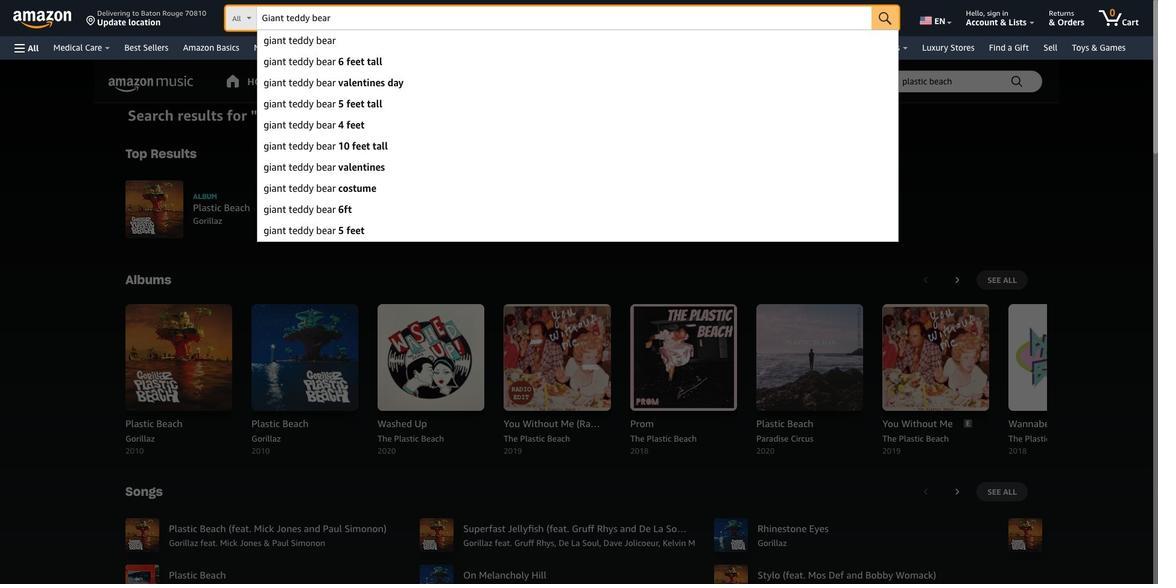Task type: locate. For each thing, give the bounding box(es) containing it.
amazon image
[[13, 11, 72, 29]]

None submit
[[872, 6, 899, 30]]

3 section from the top
[[94, 480, 1060, 584]]

1 vertical spatial section
[[94, 268, 1060, 458]]

section
[[94, 142, 1060, 246], [94, 268, 1060, 458], [94, 480, 1060, 584]]

amazon music image
[[109, 75, 193, 92]]

2 vertical spatial section
[[94, 480, 1060, 584]]

0 vertical spatial section
[[94, 142, 1060, 246]]

None search field
[[226, 6, 899, 31]]

2 section from the top
[[94, 268, 1060, 458]]



Task type: describe. For each thing, give the bounding box(es) containing it.
1 section from the top
[[94, 142, 1060, 246]]

none search field inside navigation navigation
[[226, 6, 899, 31]]

Search search field
[[888, 70, 1043, 92]]

none submit inside navigation navigation
[[872, 6, 899, 30]]

Search Amazon text field
[[257, 7, 872, 30]]

navigation navigation
[[0, 0, 1154, 242]]



Task type: vqa. For each thing, say whether or not it's contained in the screenshot.
second section from the bottom of the page
yes



